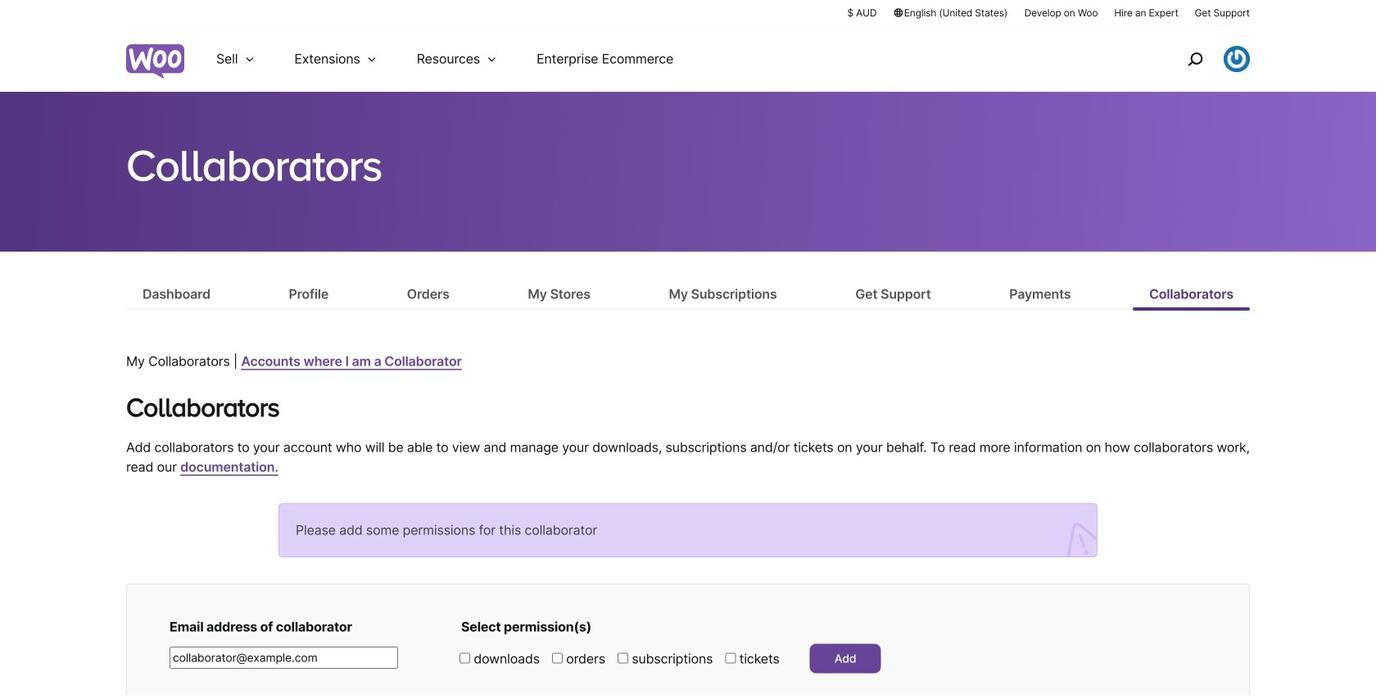 Task type: vqa. For each thing, say whether or not it's contained in the screenshot.
Show subcategories icon
no



Task type: locate. For each thing, give the bounding box(es) containing it.
None checkbox
[[726, 653, 736, 663]]

None checkbox
[[460, 653, 470, 663], [552, 653, 563, 663], [618, 653, 629, 663], [460, 653, 470, 663], [552, 653, 563, 663], [618, 653, 629, 663]]

search image
[[1183, 46, 1209, 72]]



Task type: describe. For each thing, give the bounding box(es) containing it.
open account menu image
[[1224, 46, 1251, 72]]

service navigation menu element
[[1153, 32, 1251, 86]]



